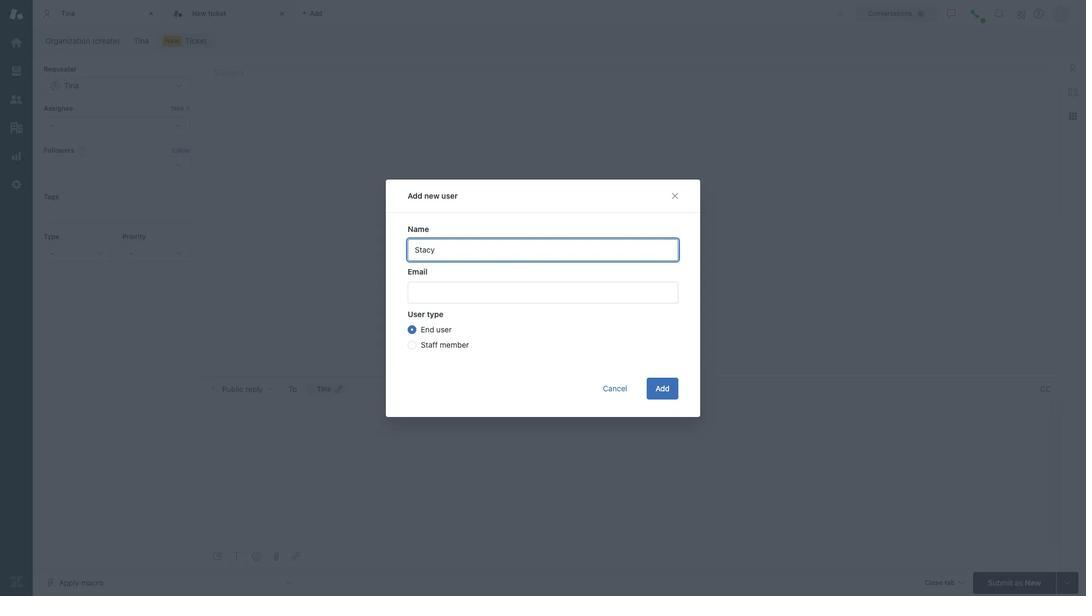 Task type: vqa. For each thing, say whether or not it's contained in the screenshot.
Support Outreach #2's the 'Support'
no



Task type: describe. For each thing, give the bounding box(es) containing it.
close modal image
[[671, 191, 680, 200]]

submit as new
[[988, 578, 1042, 587]]

new for new
[[165, 37, 179, 45]]

0 vertical spatial user
[[442, 191, 458, 200]]

cc button
[[1041, 385, 1052, 394]]

new for new ticket
[[192, 9, 206, 17]]

take it button
[[171, 103, 190, 115]]

as
[[1015, 578, 1023, 587]]

draft mode image
[[213, 552, 222, 561]]

secondary element
[[33, 30, 1087, 52]]

to
[[289, 385, 297, 394]]

apps image
[[1069, 112, 1078, 121]]

type
[[427, 309, 444, 319]]

new ticket
[[192, 9, 226, 17]]

new
[[425, 191, 440, 200]]

Public reply composer text field
[[206, 401, 1047, 424]]

Name field
[[408, 239, 679, 261]]

add link (cmd k) image
[[292, 552, 300, 561]]

assignee
[[44, 105, 73, 113]]

reporting image
[[9, 149, 23, 163]]

type
[[44, 232, 59, 241]]

user
[[408, 309, 425, 319]]

email
[[408, 267, 428, 276]]

- button for type
[[44, 245, 111, 262]]

ticket
[[208, 9, 226, 17]]

follow
[[172, 146, 190, 155]]

zendesk products image
[[1018, 11, 1025, 18]]

1 vertical spatial user
[[437, 325, 452, 334]]

it
[[186, 105, 190, 113]]

add new user
[[408, 191, 458, 200]]

add attachment image
[[272, 552, 281, 561]]

- for priority
[[129, 248, 133, 258]]

cancel
[[603, 384, 628, 393]]

take it
[[171, 105, 190, 113]]

conversations
[[869, 9, 913, 17]]

tina tab
[[33, 0, 164, 27]]

staff
[[421, 340, 438, 349]]

customers image
[[9, 92, 23, 106]]

organizations image
[[9, 121, 23, 135]]

tina link
[[127, 33, 156, 49]]

new link
[[155, 33, 214, 49]]

name
[[408, 224, 429, 233]]

insert emojis image
[[252, 552, 261, 561]]

tabs tab list
[[33, 0, 826, 27]]



Task type: locate. For each thing, give the bounding box(es) containing it.
1 horizontal spatial new
[[192, 9, 206, 17]]

organization (create) button
[[38, 33, 127, 49]]

tina right (create)
[[134, 36, 149, 45]]

end
[[421, 325, 434, 334]]

- button down type
[[44, 245, 111, 262]]

0 horizontal spatial - button
[[44, 245, 111, 262]]

2 close image from the left
[[277, 8, 288, 19]]

member
[[440, 340, 469, 349]]

2 vertical spatial tina
[[317, 385, 331, 393]]

- down type
[[51, 248, 54, 258]]

admin image
[[9, 177, 23, 192]]

- button
[[44, 245, 111, 262], [122, 245, 190, 262]]

1 horizontal spatial tina
[[134, 36, 149, 45]]

add left new
[[408, 191, 423, 200]]

close image inside new ticket tab
[[277, 8, 288, 19]]

- button down priority
[[122, 245, 190, 262]]

knowledge image
[[1069, 88, 1078, 97]]

0 horizontal spatial tina
[[61, 9, 75, 17]]

add new user dialog
[[386, 179, 701, 417]]

zendesk image
[[9, 575, 23, 589]]

add
[[408, 191, 423, 200], [656, 384, 670, 393]]

conversations button
[[857, 5, 938, 22]]

1 horizontal spatial -
[[129, 248, 133, 258]]

Email field
[[408, 281, 679, 303]]

add button
[[647, 378, 679, 399]]

zendesk support image
[[9, 7, 23, 21]]

tina
[[61, 9, 75, 17], [134, 36, 149, 45], [317, 385, 331, 393]]

tags
[[44, 193, 59, 201]]

0 vertical spatial new
[[192, 9, 206, 17]]

1 horizontal spatial add
[[656, 384, 670, 393]]

close image for new ticket
[[277, 8, 288, 19]]

add up public reply composer 'text box'
[[656, 384, 670, 393]]

(create)
[[92, 36, 120, 45]]

0 vertical spatial tina
[[61, 9, 75, 17]]

2 horizontal spatial new
[[1025, 578, 1042, 587]]

take
[[171, 105, 184, 113]]

2 - button from the left
[[122, 245, 190, 262]]

Subject field
[[212, 66, 1050, 79]]

customer context image
[[1069, 64, 1078, 73]]

0 horizontal spatial -
[[51, 248, 54, 258]]

user
[[442, 191, 458, 200], [437, 325, 452, 334]]

1 vertical spatial tina
[[134, 36, 149, 45]]

1 horizontal spatial - button
[[122, 245, 190, 262]]

edit user image
[[335, 386, 343, 393]]

2 horizontal spatial tina
[[317, 385, 331, 393]]

tina right tina@gmail.com image
[[317, 385, 331, 393]]

tina inside tina tab
[[61, 9, 75, 17]]

tina inside tina 'link'
[[134, 36, 149, 45]]

priority
[[122, 232, 146, 241]]

2 - from the left
[[129, 248, 133, 258]]

tina up organization
[[61, 9, 75, 17]]

staff member
[[421, 340, 469, 349]]

close image for tina
[[146, 8, 157, 19]]

user right new
[[442, 191, 458, 200]]

cancel button
[[595, 378, 636, 399]]

get started image
[[9, 35, 23, 50]]

follow button
[[172, 146, 190, 156]]

1 vertical spatial add
[[656, 384, 670, 393]]

format text image
[[233, 552, 241, 561]]

new ticket tab
[[164, 0, 295, 27]]

close image
[[146, 8, 157, 19], [277, 8, 288, 19]]

end user
[[421, 325, 452, 334]]

1 - button from the left
[[44, 245, 111, 262]]

new inside tab
[[192, 9, 206, 17]]

- down priority
[[129, 248, 133, 258]]

1 vertical spatial new
[[165, 37, 179, 45]]

new right the as
[[1025, 578, 1042, 587]]

1 - from the left
[[51, 248, 54, 258]]

2 vertical spatial new
[[1025, 578, 1042, 587]]

-
[[51, 248, 54, 258], [129, 248, 133, 258]]

user up staff member at the left bottom of the page
[[437, 325, 452, 334]]

close image inside tina tab
[[146, 8, 157, 19]]

- for type
[[51, 248, 54, 258]]

new right tina 'link'
[[165, 37, 179, 45]]

new left ticket
[[192, 9, 206, 17]]

add inside button
[[656, 384, 670, 393]]

views image
[[9, 64, 23, 78]]

main element
[[0, 0, 33, 596]]

submit
[[988, 578, 1013, 587]]

1 horizontal spatial close image
[[277, 8, 288, 19]]

0 horizontal spatial add
[[408, 191, 423, 200]]

organization
[[45, 36, 90, 45]]

add for add
[[656, 384, 670, 393]]

new inside secondary "element"
[[165, 37, 179, 45]]

1 close image from the left
[[146, 8, 157, 19]]

- button for priority
[[122, 245, 190, 262]]

add for add new user
[[408, 191, 423, 200]]

0 horizontal spatial new
[[165, 37, 179, 45]]

tina@gmail.com image
[[306, 385, 315, 394]]

0 vertical spatial add
[[408, 191, 423, 200]]

user type
[[408, 309, 444, 319]]

organization (create)
[[45, 36, 120, 45]]

0 horizontal spatial close image
[[146, 8, 157, 19]]

cc
[[1041, 385, 1052, 394]]

new
[[192, 9, 206, 17], [165, 37, 179, 45], [1025, 578, 1042, 587]]

get help image
[[1034, 9, 1044, 19]]



